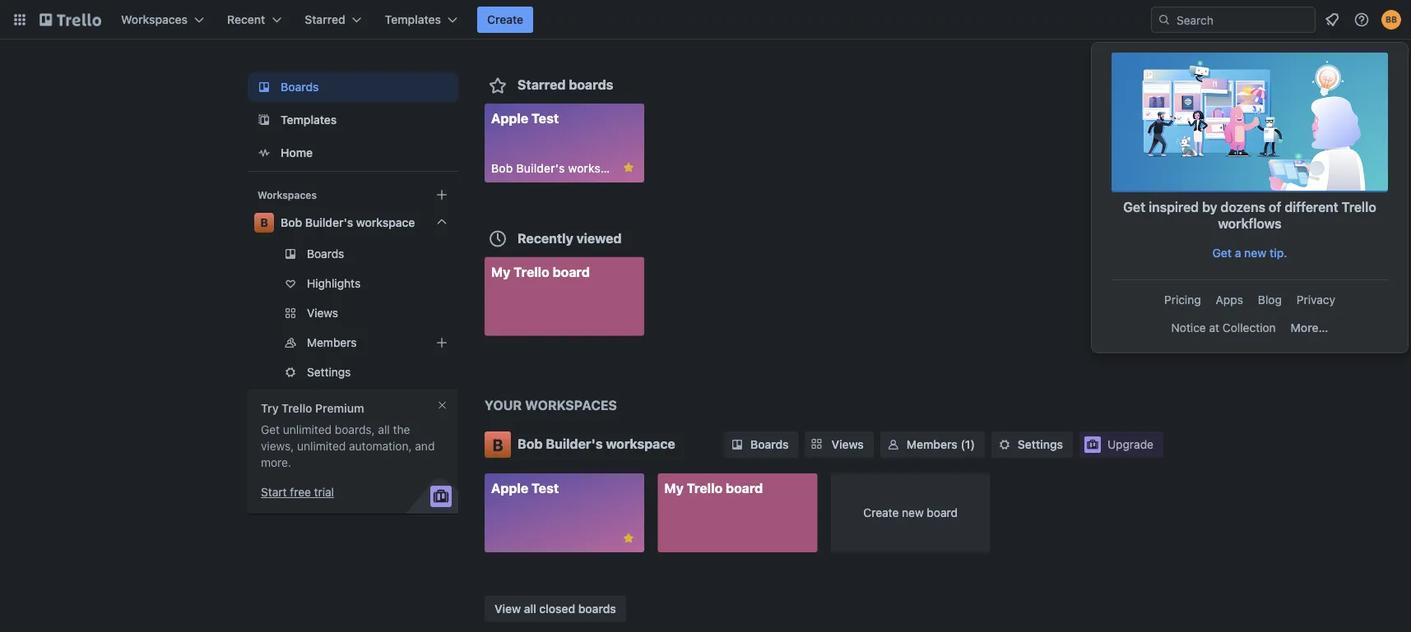 Task type: locate. For each thing, give the bounding box(es) containing it.
0 vertical spatial members
[[307, 336, 357, 350]]

members link
[[248, 330, 458, 356]]

1 vertical spatial board
[[726, 481, 763, 497]]

1 vertical spatial apple test
[[491, 481, 559, 497]]

2 horizontal spatial sm image
[[997, 437, 1013, 453]]

settings
[[307, 366, 351, 379], [1018, 438, 1063, 452]]

view
[[495, 602, 521, 616]]

a
[[1235, 246, 1242, 260]]

members inside "members" link
[[307, 336, 357, 350]]

0 horizontal spatial my trello board
[[491, 264, 590, 280]]

1 sm image from the left
[[729, 437, 746, 453]]

1 vertical spatial my trello board link
[[658, 474, 817, 553]]

2 vertical spatial boards
[[751, 438, 789, 452]]

0 horizontal spatial settings
[[307, 366, 351, 379]]

view all closed boards
[[495, 602, 616, 616]]

get inside get inspired by dozens of different trello workflows
[[1124, 200, 1146, 215]]

create for create
[[487, 13, 524, 26]]

members (1)
[[907, 438, 975, 452]]

1 horizontal spatial templates
[[385, 13, 441, 26]]

2 vertical spatial boards link
[[724, 432, 799, 458]]

0 vertical spatial settings link
[[248, 360, 458, 386]]

workspace up highlights link
[[356, 216, 415, 230]]

0 vertical spatial views link
[[248, 300, 458, 327]]

free
[[290, 486, 311, 500]]

more.
[[261, 456, 291, 470]]

1 vertical spatial templates
[[281, 113, 337, 127]]

get for get a new tip.
[[1213, 246, 1232, 260]]

0 horizontal spatial board
[[553, 264, 590, 280]]

0 horizontal spatial create
[[487, 13, 524, 26]]

settings link right (1)
[[992, 432, 1073, 458]]

0 horizontal spatial starred
[[305, 13, 345, 26]]

premium
[[315, 402, 364, 416]]

2 sm image from the left
[[885, 437, 902, 453]]

0 vertical spatial unlimited
[[283, 423, 332, 437]]

0 horizontal spatial sm image
[[729, 437, 746, 453]]

apple test link
[[485, 474, 644, 553]]

1 horizontal spatial sm image
[[885, 437, 902, 453]]

3 sm image from the left
[[997, 437, 1013, 453]]

boards for highlights
[[307, 247, 344, 261]]

1 horizontal spatial get
[[1124, 200, 1146, 215]]

test
[[532, 111, 559, 126], [532, 481, 559, 497]]

home link
[[248, 138, 458, 168]]

trial
[[314, 486, 334, 500]]

1 vertical spatial workspaces
[[258, 189, 317, 201]]

1 horizontal spatial my trello board
[[664, 481, 763, 497]]

notice at collection
[[1172, 321, 1276, 335]]

0 notifications image
[[1323, 10, 1342, 30]]

1 vertical spatial create
[[864, 507, 899, 520]]

2 vertical spatial builder's
[[546, 437, 603, 452]]

starred inside 'popup button'
[[305, 13, 345, 26]]

views for the rightmost the views link
[[832, 438, 864, 452]]

1 vertical spatial views
[[832, 438, 864, 452]]

workspace
[[568, 162, 628, 175], [356, 216, 415, 230], [606, 437, 676, 452]]

workflows
[[1218, 216, 1282, 232]]

1 horizontal spatial workspaces
[[258, 189, 317, 201]]

2 apple from the top
[[491, 481, 529, 497]]

bob builder's workspace up the recently viewed
[[491, 162, 628, 175]]

1 vertical spatial b
[[493, 435, 503, 455]]

0 vertical spatial views
[[307, 307, 338, 320]]

blog
[[1258, 293, 1282, 307]]

pricing link
[[1158, 287, 1208, 314]]

starred button
[[295, 7, 372, 33]]

b down your
[[493, 435, 503, 455]]

b down 'home' image
[[260, 216, 268, 230]]

apple
[[491, 111, 529, 126], [491, 481, 529, 497]]

0 vertical spatial new
[[1245, 246, 1267, 260]]

0 horizontal spatial get
[[261, 423, 280, 437]]

members left (1)
[[907, 438, 958, 452]]

get inspired by dozens of different trello workflows
[[1124, 200, 1377, 232]]

my trello board link
[[485, 257, 644, 336], [658, 474, 817, 553]]

unlimited up views, on the bottom
[[283, 423, 332, 437]]

starred
[[305, 13, 345, 26], [518, 77, 566, 93]]

1 horizontal spatial starred
[[518, 77, 566, 93]]

builder's up recently
[[516, 162, 565, 175]]

boards
[[569, 77, 614, 93], [578, 602, 616, 616]]

templates up "home"
[[281, 113, 337, 127]]

1 vertical spatial boards link
[[248, 241, 458, 267]]

start free trial button
[[261, 485, 334, 501]]

0 vertical spatial apple
[[491, 111, 529, 126]]

apple test
[[491, 111, 559, 126], [491, 481, 559, 497]]

0 vertical spatial test
[[532, 111, 559, 126]]

(1)
[[961, 438, 975, 452]]

2 horizontal spatial bob
[[518, 437, 543, 452]]

new right a
[[1245, 246, 1267, 260]]

1 horizontal spatial views
[[832, 438, 864, 452]]

2 apple test from the top
[[491, 481, 559, 497]]

workspaces
[[121, 13, 188, 26], [258, 189, 317, 201]]

settings right (1)
[[1018, 438, 1063, 452]]

new down members (1) at the bottom of page
[[902, 507, 924, 520]]

bob builder's workspace
[[491, 162, 628, 175], [281, 216, 415, 230], [518, 437, 676, 452]]

get up views, on the bottom
[[261, 423, 280, 437]]

b
[[260, 216, 268, 230], [493, 435, 503, 455]]

members for members
[[307, 336, 357, 350]]

0 horizontal spatial views
[[307, 307, 338, 320]]

settings up the premium
[[307, 366, 351, 379]]

0 vertical spatial templates
[[385, 13, 441, 26]]

1 horizontal spatial new
[[1245, 246, 1267, 260]]

0 vertical spatial bob
[[491, 162, 513, 175]]

0 vertical spatial b
[[260, 216, 268, 230]]

recent button
[[217, 7, 292, 33]]

create inside button
[[487, 13, 524, 26]]

boards link for views
[[724, 432, 799, 458]]

builder's down workspaces in the bottom left of the page
[[546, 437, 603, 452]]

all inside button
[[524, 602, 536, 616]]

1 horizontal spatial settings
[[1018, 438, 1063, 452]]

0 vertical spatial boards link
[[248, 72, 458, 102]]

all inside "try trello premium get unlimited boards, all the views, unlimited automation, and more."
[[378, 423, 390, 437]]

board
[[553, 264, 590, 280], [726, 481, 763, 497], [927, 507, 958, 520]]

1 horizontal spatial all
[[524, 602, 536, 616]]

views,
[[261, 440, 294, 453]]

workspace up viewed
[[568, 162, 628, 175]]

0 horizontal spatial my trello board link
[[485, 257, 644, 336]]

1 apple test from the top
[[491, 111, 559, 126]]

highlights link
[[248, 271, 458, 297]]

back to home image
[[40, 7, 101, 33]]

get a new tip.
[[1213, 246, 1288, 260]]

1 vertical spatial builder's
[[305, 216, 353, 230]]

all right view
[[524, 602, 536, 616]]

all up automation,
[[378, 423, 390, 437]]

settings link down "members" link
[[248, 360, 458, 386]]

2 vertical spatial get
[[261, 423, 280, 437]]

0 horizontal spatial members
[[307, 336, 357, 350]]

members
[[307, 336, 357, 350], [907, 438, 958, 452]]

1 horizontal spatial bob
[[491, 162, 513, 175]]

1 vertical spatial all
[[524, 602, 536, 616]]

create new board
[[864, 507, 958, 520]]

at
[[1209, 321, 1220, 335]]

bob
[[491, 162, 513, 175], [281, 216, 302, 230], [518, 437, 543, 452]]

2 vertical spatial bob builder's workspace
[[518, 437, 676, 452]]

1 horizontal spatial create
[[864, 507, 899, 520]]

trello
[[1342, 200, 1377, 215], [514, 264, 550, 280], [282, 402, 312, 416], [687, 481, 723, 497]]

bob builder's workspace up highlights link
[[281, 216, 415, 230]]

templates button
[[375, 7, 468, 33]]

get left inspired
[[1124, 200, 1146, 215]]

get inside get a new tip. button
[[1213, 246, 1232, 260]]

0 vertical spatial workspaces
[[121, 13, 188, 26]]

of
[[1269, 200, 1282, 215]]

0 vertical spatial boards
[[281, 80, 319, 94]]

0 vertical spatial my
[[491, 264, 511, 280]]

1 horizontal spatial b
[[493, 435, 503, 455]]

1 vertical spatial get
[[1213, 246, 1232, 260]]

views
[[307, 307, 338, 320], [832, 438, 864, 452]]

new
[[1245, 246, 1267, 260], [902, 507, 924, 520]]

add image
[[432, 333, 452, 353]]

1 apple from the top
[[491, 111, 529, 126]]

get for get inspired by dozens of different trello workflows
[[1124, 200, 1146, 215]]

my
[[491, 264, 511, 280], [664, 481, 684, 497]]

1 vertical spatial starred
[[518, 77, 566, 93]]

boards
[[281, 80, 319, 94], [307, 247, 344, 261], [751, 438, 789, 452]]

1 vertical spatial bob
[[281, 216, 302, 230]]

0 vertical spatial all
[[378, 423, 390, 437]]

starred right the recent "dropdown button"
[[305, 13, 345, 26]]

get left a
[[1213, 246, 1232, 260]]

1 horizontal spatial members
[[907, 438, 958, 452]]

try trello premium get unlimited boards, all the views, unlimited automation, and more.
[[261, 402, 435, 470]]

upgrade button
[[1080, 432, 1164, 458]]

trello inside "try trello premium get unlimited boards, all the views, unlimited automation, and more."
[[282, 402, 312, 416]]

templates inside templates popup button
[[385, 13, 441, 26]]

0 vertical spatial board
[[553, 264, 590, 280]]

2 horizontal spatial get
[[1213, 246, 1232, 260]]

trello inside get inspired by dozens of different trello workflows
[[1342, 200, 1377, 215]]

click to unstar this board. it will be removed from your starred list. image
[[621, 160, 636, 175]]

0 vertical spatial settings
[[307, 366, 351, 379]]

members down "highlights"
[[307, 336, 357, 350]]

builder's
[[516, 162, 565, 175], [305, 216, 353, 230], [546, 437, 603, 452]]

1 vertical spatial members
[[907, 438, 958, 452]]

primary element
[[0, 0, 1412, 40]]

highlights
[[307, 277, 361, 291]]

boards link
[[248, 72, 458, 102], [248, 241, 458, 267], [724, 432, 799, 458]]

templates right starred 'popup button'
[[385, 13, 441, 26]]

blog link
[[1252, 287, 1289, 314]]

get inspired by dozens of different trello workflows link
[[1112, 53, 1388, 239]]

0 vertical spatial create
[[487, 13, 524, 26]]

0 horizontal spatial my
[[491, 264, 511, 280]]

templates
[[385, 13, 441, 26], [281, 113, 337, 127]]

switch to… image
[[12, 12, 28, 28]]

create
[[487, 13, 524, 26], [864, 507, 899, 520]]

0 horizontal spatial bob
[[281, 216, 302, 230]]

0 horizontal spatial new
[[902, 507, 924, 520]]

all
[[378, 423, 390, 437], [524, 602, 536, 616]]

boards link for highlights
[[248, 241, 458, 267]]

0 horizontal spatial templates
[[281, 113, 337, 127]]

get
[[1124, 200, 1146, 215], [1213, 246, 1232, 260], [261, 423, 280, 437]]

1 vertical spatial views link
[[805, 432, 874, 458]]

workspace down workspaces in the bottom left of the page
[[606, 437, 676, 452]]

0 horizontal spatial all
[[378, 423, 390, 437]]

0 vertical spatial apple test
[[491, 111, 559, 126]]

my trello board
[[491, 264, 590, 280], [664, 481, 763, 497]]

0 vertical spatial my trello board
[[491, 264, 590, 280]]

1 vertical spatial settings
[[1018, 438, 1063, 452]]

unlimited down boards,
[[297, 440, 346, 453]]

workspaces
[[525, 398, 617, 414]]

0 vertical spatial get
[[1124, 200, 1146, 215]]

members for members (1)
[[907, 438, 958, 452]]

0 horizontal spatial b
[[260, 216, 268, 230]]

unlimited
[[283, 423, 332, 437], [297, 440, 346, 453]]

0 horizontal spatial settings link
[[248, 360, 458, 386]]

1 vertical spatial apple
[[491, 481, 529, 497]]

automation,
[[349, 440, 412, 453]]

2 vertical spatial board
[[927, 507, 958, 520]]

1 vertical spatial settings link
[[992, 432, 1073, 458]]

builder's up "highlights"
[[305, 216, 353, 230]]

dozens
[[1221, 200, 1266, 215]]

more…
[[1291, 321, 1329, 335]]

sm image for boards
[[729, 437, 746, 453]]

starred down create button
[[518, 77, 566, 93]]

starred boards
[[518, 77, 614, 93]]

2 test from the top
[[532, 481, 559, 497]]

settings link
[[248, 360, 458, 386], [992, 432, 1073, 458]]

sm image
[[729, 437, 746, 453], [885, 437, 902, 453], [997, 437, 1013, 453]]

boards,
[[335, 423, 375, 437]]

bob builder's workspace down workspaces in the bottom left of the page
[[518, 437, 676, 452]]

views link
[[248, 300, 458, 327], [805, 432, 874, 458]]

1 vertical spatial test
[[532, 481, 559, 497]]

create a workspace image
[[432, 185, 452, 205]]

sm image inside settings link
[[997, 437, 1013, 453]]

1 vertical spatial boards
[[578, 602, 616, 616]]



Task type: vqa. For each thing, say whether or not it's contained in the screenshot.
left board
yes



Task type: describe. For each thing, give the bounding box(es) containing it.
1 vertical spatial workspace
[[356, 216, 415, 230]]

create button
[[477, 7, 533, 33]]

1 vertical spatial new
[[902, 507, 924, 520]]

0 vertical spatial bob builder's workspace
[[491, 162, 628, 175]]

the
[[393, 423, 410, 437]]

Search field
[[1171, 7, 1315, 32]]

and
[[415, 440, 435, 453]]

start free trial
[[261, 486, 334, 500]]

starred for starred
[[305, 13, 345, 26]]

viewed
[[577, 230, 622, 246]]

click to unstar this board. it will be removed from your starred list. image
[[621, 532, 636, 546]]

views for the leftmost the views link
[[307, 307, 338, 320]]

sm image for settings
[[997, 437, 1013, 453]]

try
[[261, 402, 279, 416]]

0 vertical spatial my trello board link
[[485, 257, 644, 336]]

1 test from the top
[[532, 111, 559, 126]]

boards inside button
[[578, 602, 616, 616]]

1 vertical spatial my trello board
[[664, 481, 763, 497]]

recent
[[227, 13, 265, 26]]

home
[[281, 146, 313, 160]]

upgrade
[[1108, 438, 1154, 452]]

notice
[[1172, 321, 1206, 335]]

home image
[[254, 143, 274, 163]]

view all closed boards button
[[485, 596, 626, 623]]

0 horizontal spatial views link
[[248, 300, 458, 327]]

2 vertical spatial workspace
[[606, 437, 676, 452]]

get a new tip. button
[[1112, 240, 1388, 267]]

2 horizontal spatial board
[[927, 507, 958, 520]]

recently viewed
[[518, 230, 622, 246]]

recently
[[518, 230, 574, 246]]

0 vertical spatial boards
[[569, 77, 614, 93]]

tip.
[[1270, 246, 1288, 260]]

templates inside templates link
[[281, 113, 337, 127]]

by
[[1202, 200, 1218, 215]]

notice at collection link
[[1165, 315, 1283, 342]]

1 vertical spatial my
[[664, 481, 684, 497]]

template board image
[[254, 110, 274, 130]]

workspaces button
[[111, 7, 214, 33]]

boards for views
[[751, 438, 789, 452]]

0 vertical spatial builder's
[[516, 162, 565, 175]]

1 vertical spatial unlimited
[[297, 440, 346, 453]]

settings for settings link to the left
[[307, 366, 351, 379]]

open information menu image
[[1354, 12, 1370, 28]]

closed
[[539, 602, 575, 616]]

collection
[[1223, 321, 1276, 335]]

get inside "try trello premium get unlimited boards, all the views, unlimited automation, and more."
[[261, 423, 280, 437]]

search image
[[1158, 13, 1171, 26]]

2 vertical spatial bob
[[518, 437, 543, 452]]

inspired
[[1149, 200, 1199, 215]]

pricing
[[1165, 293, 1201, 307]]

1 horizontal spatial my trello board link
[[658, 474, 817, 553]]

privacy
[[1297, 293, 1336, 307]]

1 horizontal spatial settings link
[[992, 432, 1073, 458]]

0 vertical spatial workspace
[[568, 162, 628, 175]]

workspaces inside popup button
[[121, 13, 188, 26]]

1 horizontal spatial board
[[726, 481, 763, 497]]

create for create new board
[[864, 507, 899, 520]]

start
[[261, 486, 287, 500]]

your
[[485, 398, 522, 414]]

apps
[[1216, 293, 1244, 307]]

privacy link
[[1290, 287, 1342, 314]]

your workspaces
[[485, 398, 617, 414]]

apps link
[[1210, 287, 1250, 314]]

1 horizontal spatial views link
[[805, 432, 874, 458]]

settings for settings link to the right
[[1018, 438, 1063, 452]]

templates link
[[248, 105, 458, 135]]

board image
[[254, 77, 274, 97]]

more… button
[[1284, 315, 1335, 342]]

new inside button
[[1245, 246, 1267, 260]]

different
[[1285, 200, 1339, 215]]

1 vertical spatial bob builder's workspace
[[281, 216, 415, 230]]

starred for starred boards
[[518, 77, 566, 93]]

bob builder (bobbuilder40) image
[[1382, 10, 1402, 30]]



